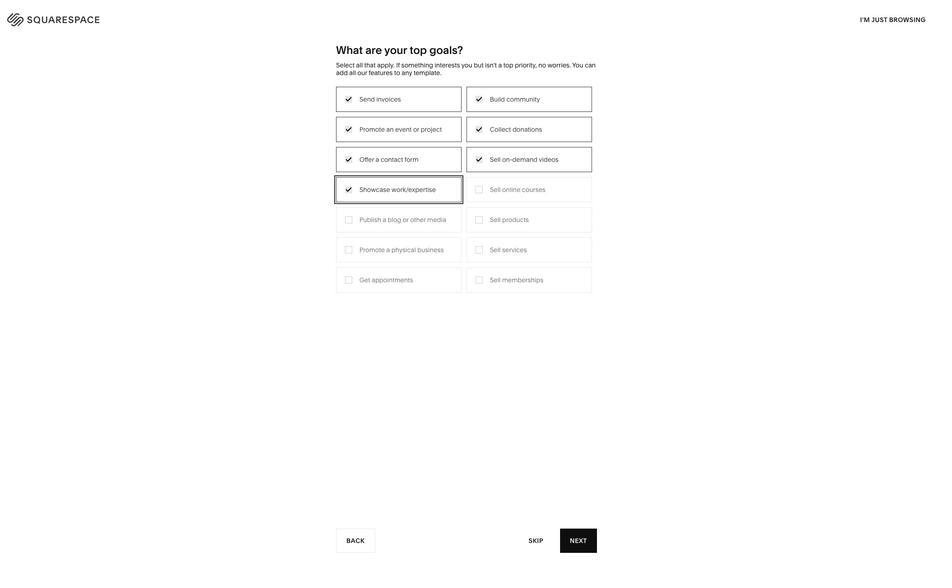 Task type: locate. For each thing, give the bounding box(es) containing it.
sell for sell services
[[490, 246, 501, 254]]

community & non-profits
[[268, 165, 343, 174]]

&
[[478, 125, 482, 133], [480, 138, 484, 147], [383, 152, 387, 160], [304, 165, 308, 174], [397, 192, 401, 201]]

a for offer a contact form
[[376, 155, 379, 164]]

1 horizontal spatial top
[[503, 61, 513, 69]]

sell left on-
[[490, 155, 501, 164]]

top up something
[[410, 44, 427, 57]]

all
[[356, 61, 363, 69], [349, 69, 356, 77]]

travel
[[363, 125, 380, 133]]

0 vertical spatial or
[[413, 125, 419, 133]]

& right the home
[[478, 125, 482, 133]]

sell on-demand videos
[[490, 155, 559, 164]]

fitness
[[458, 152, 479, 160]]

media & podcasts link
[[363, 152, 425, 160]]

restaurants link
[[363, 138, 407, 147]]

& right media
[[383, 152, 387, 160]]

real estate & properties
[[363, 192, 434, 201]]

real
[[363, 192, 376, 201]]

donations
[[513, 125, 542, 133]]

2 promote from the top
[[360, 246, 385, 254]]

are
[[365, 44, 382, 57]]

3 sell from the top
[[490, 216, 501, 224]]

browsing
[[889, 16, 926, 24]]

sell left memberships
[[490, 276, 501, 284]]

home & decor link
[[458, 125, 511, 133]]

showcase work/expertise
[[360, 186, 436, 194]]

you
[[572, 61, 583, 69]]

sell
[[490, 155, 501, 164], [490, 186, 501, 194], [490, 216, 501, 224], [490, 246, 501, 254], [490, 276, 501, 284]]

isn't
[[485, 61, 497, 69]]

0 vertical spatial top
[[410, 44, 427, 57]]

promote up the restaurants
[[360, 125, 385, 133]]

physical
[[391, 246, 416, 254]]

courses
[[522, 186, 546, 194]]

1 promote from the top
[[360, 125, 385, 133]]

send
[[360, 95, 375, 103]]

1 horizontal spatial or
[[413, 125, 419, 133]]

decor
[[483, 125, 502, 133]]

4 sell from the top
[[490, 246, 501, 254]]

appointments
[[372, 276, 413, 284]]

videos
[[539, 155, 559, 164]]

promote down "publish"
[[360, 246, 385, 254]]

worries.
[[548, 61, 571, 69]]

events
[[363, 165, 383, 174]]

& left non- on the top of page
[[304, 165, 308, 174]]

a left physical
[[386, 246, 390, 254]]

but
[[474, 61, 484, 69]]

& right nature
[[480, 138, 484, 147]]

5 sell from the top
[[490, 276, 501, 284]]

features
[[369, 69, 393, 77]]

event
[[395, 125, 412, 133]]

a left blog
[[383, 216, 386, 224]]

a
[[498, 61, 502, 69], [376, 155, 379, 164], [383, 216, 386, 224], [386, 246, 390, 254]]

or
[[413, 125, 419, 133], [403, 216, 409, 224]]

collect donations
[[490, 125, 542, 133]]

on-
[[502, 155, 512, 164]]

1 sell from the top
[[490, 155, 501, 164]]

a up events 'link'
[[376, 155, 379, 164]]

send invoices
[[360, 95, 401, 103]]

add
[[336, 69, 348, 77]]

& right the estate
[[397, 192, 401, 201]]

no
[[539, 61, 546, 69]]

promote
[[360, 125, 385, 133], [360, 246, 385, 254]]

2 sell from the top
[[490, 186, 501, 194]]

get
[[360, 276, 370, 284]]

top right isn't
[[503, 61, 513, 69]]

home & decor
[[458, 125, 502, 133]]

& for non-
[[304, 165, 308, 174]]

any
[[402, 69, 412, 77]]

media
[[363, 152, 382, 160]]

sell left services
[[490, 246, 501, 254]]

or right event
[[413, 125, 419, 133]]

get appointments
[[360, 276, 413, 284]]

0 horizontal spatial or
[[403, 216, 409, 224]]

priority,
[[515, 61, 537, 69]]

squarespace logo image
[[18, 11, 118, 25]]

squarespace logo link
[[18, 11, 197, 25]]

services
[[502, 246, 527, 254]]

build
[[490, 95, 505, 103]]

or for blog
[[403, 216, 409, 224]]

0 horizontal spatial top
[[410, 44, 427, 57]]

1 vertical spatial promote
[[360, 246, 385, 254]]

home
[[458, 125, 476, 133]]

invoices
[[376, 95, 401, 103]]

sell left products
[[490, 216, 501, 224]]

or right blog
[[403, 216, 409, 224]]

0 vertical spatial promote
[[360, 125, 385, 133]]

if
[[396, 61, 400, 69]]

what
[[336, 44, 363, 57]]

skip button
[[519, 529, 553, 554]]

nature & animals
[[458, 138, 509, 147]]

to
[[394, 69, 400, 77]]

bloom image
[[345, 308, 588, 566]]

a right isn't
[[498, 61, 502, 69]]

1 vertical spatial top
[[503, 61, 513, 69]]

publish a blog or other media
[[360, 216, 446, 224]]

i'm just browsing link
[[860, 7, 926, 32]]

sell left online
[[490, 186, 501, 194]]

contact
[[381, 155, 403, 164]]

1 vertical spatial or
[[403, 216, 409, 224]]



Task type: vqa. For each thing, say whether or not it's contained in the screenshot.
Sell on-demand videos Sell
yes



Task type: describe. For each thing, give the bounding box(es) containing it.
something
[[401, 61, 433, 69]]

real estate & properties link
[[363, 192, 443, 201]]

properties
[[403, 192, 434, 201]]

weddings
[[363, 179, 393, 187]]

& for podcasts
[[383, 152, 387, 160]]

community & non-profits link
[[268, 165, 352, 174]]

sell services
[[490, 246, 527, 254]]

restaurants
[[363, 138, 398, 147]]

media & podcasts
[[363, 152, 416, 160]]

offer a contact form
[[360, 155, 419, 164]]

an
[[386, 125, 394, 133]]

products
[[502, 216, 529, 224]]

next button
[[560, 529, 597, 553]]

sell online courses
[[490, 186, 546, 194]]

your
[[384, 44, 407, 57]]

nature
[[458, 138, 478, 147]]

sell memberships
[[490, 276, 544, 284]]

i'm
[[860, 16, 870, 24]]

select
[[336, 61, 355, 69]]

goals?
[[430, 44, 463, 57]]

publish
[[360, 216, 381, 224]]

sell for sell products
[[490, 216, 501, 224]]

online
[[502, 186, 521, 194]]

& for decor
[[478, 125, 482, 133]]

you
[[461, 61, 472, 69]]

other
[[410, 216, 426, 224]]

what are your top goals? select all that apply. if something interests you but isn't a top priority, no worries. you can add all our features to any template.
[[336, 44, 596, 77]]

all left "our"
[[349, 69, 356, 77]]

fitness link
[[458, 152, 488, 160]]

back
[[346, 537, 365, 545]]

sell for sell memberships
[[490, 276, 501, 284]]

travel link
[[363, 125, 389, 133]]

a inside what are your top goals? select all that apply. if something interests you but isn't a top priority, no worries. you can add all our features to any template.
[[498, 61, 502, 69]]

all left that
[[356, 61, 363, 69]]

i'm just browsing
[[860, 16, 926, 24]]

next
[[570, 537, 587, 545]]

media
[[427, 216, 446, 224]]

profits
[[325, 165, 343, 174]]

apply.
[[377, 61, 395, 69]]

community
[[268, 165, 303, 174]]

that
[[364, 61, 376, 69]]

project
[[421, 125, 442, 133]]

back button
[[336, 529, 375, 553]]

& for animals
[[480, 138, 484, 147]]

offer
[[360, 155, 374, 164]]

form
[[405, 155, 419, 164]]

a for publish a blog or other media
[[383, 216, 386, 224]]

template.
[[414, 69, 442, 77]]

a for promote a physical business
[[386, 246, 390, 254]]

promote for promote a physical business
[[360, 246, 385, 254]]

non-
[[310, 165, 325, 174]]

promote a physical business
[[360, 246, 444, 254]]

our
[[357, 69, 367, 77]]

work/expertise
[[392, 186, 436, 194]]

skip
[[529, 537, 543, 545]]

community
[[507, 95, 540, 103]]

blog
[[388, 216, 401, 224]]

build community
[[490, 95, 540, 103]]

can
[[585, 61, 596, 69]]

animals
[[485, 138, 509, 147]]

promote an event or project
[[360, 125, 442, 133]]

showcase
[[360, 186, 390, 194]]

sell for sell on-demand videos
[[490, 155, 501, 164]]

interests
[[435, 61, 460, 69]]

or for event
[[413, 125, 419, 133]]

just
[[872, 16, 888, 24]]

estate
[[378, 192, 396, 201]]

demand
[[512, 155, 537, 164]]

collect
[[490, 125, 511, 133]]

nature & animals link
[[458, 138, 518, 147]]

sell for sell online courses
[[490, 186, 501, 194]]

promote for promote an event or project
[[360, 125, 385, 133]]

memberships
[[502, 276, 544, 284]]

podcasts
[[389, 152, 416, 160]]



